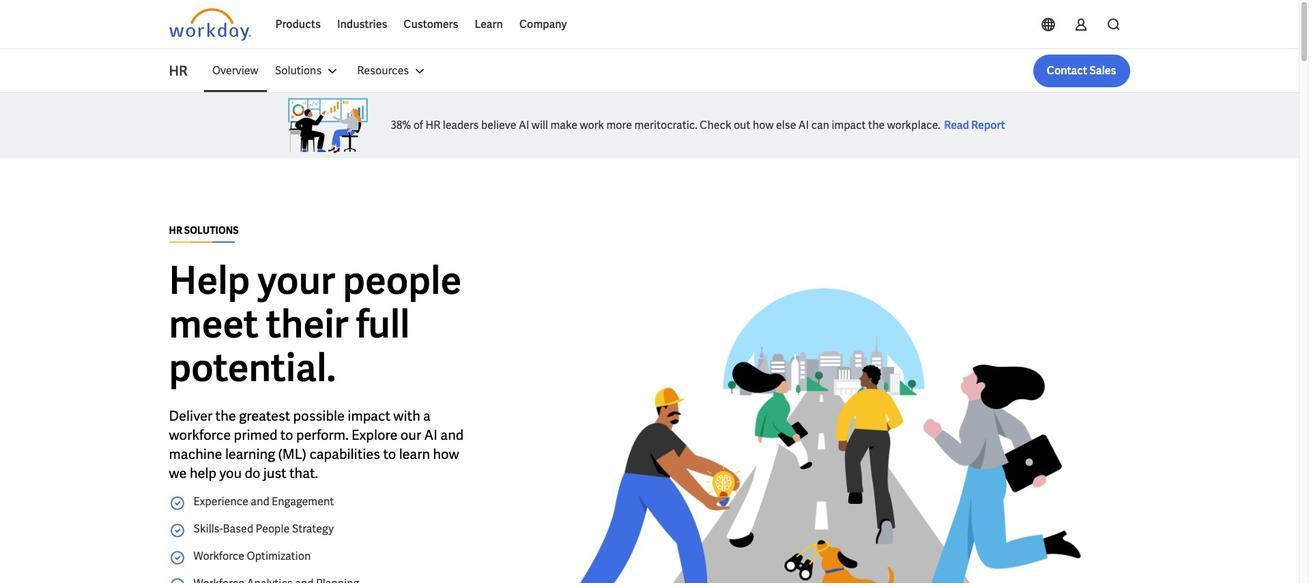 Task type: describe. For each thing, give the bounding box(es) containing it.
our
[[401, 427, 421, 444]]

hr solutions
[[169, 225, 239, 237]]

hr for hr solutions
[[169, 225, 182, 237]]

people
[[343, 256, 462, 306]]

contact sales link
[[1033, 55, 1130, 87]]

help your people meet their full potential.
[[169, 256, 462, 393]]

products button
[[267, 8, 329, 41]]

company
[[519, 17, 567, 31]]

resources button
[[349, 55, 436, 87]]

1 vertical spatial hr
[[426, 118, 440, 132]]

learn
[[475, 17, 503, 31]]

an illustration of two people looking at a graph image
[[277, 93, 380, 158]]

experience and engagement
[[194, 495, 334, 509]]

menu containing overview
[[204, 55, 436, 87]]

company button
[[511, 8, 575, 41]]

solutions
[[275, 63, 322, 78]]

more
[[606, 118, 632, 132]]

workforce optimization
[[194, 550, 311, 564]]

workforce
[[169, 427, 231, 444]]

learning
[[225, 446, 275, 464]]

sales
[[1090, 63, 1116, 78]]

engagement
[[272, 495, 334, 509]]

contact
[[1047, 63, 1087, 78]]

explore
[[352, 427, 398, 444]]

potential.
[[169, 343, 336, 393]]

that.
[[289, 465, 318, 483]]

customers
[[404, 17, 458, 31]]

0 vertical spatial how
[[753, 118, 774, 132]]

(ml)
[[278, 446, 307, 464]]

overview link
[[204, 55, 267, 87]]

1 vertical spatial to
[[383, 446, 396, 464]]

else
[[776, 118, 796, 132]]

people walking towards city image
[[497, 254, 1130, 584]]

believe
[[481, 118, 516, 132]]

possible
[[293, 408, 345, 425]]

deliver the greatest possible impact with a workforce primed to perform. explore our ai and machine learning (ml) capabilities to learn how we help you do just that.
[[169, 408, 464, 483]]

resources
[[357, 63, 409, 78]]

help
[[190, 465, 216, 483]]

of
[[413, 118, 423, 132]]

out
[[734, 118, 751, 132]]

help
[[169, 256, 250, 306]]

full
[[356, 300, 410, 350]]

primed
[[234, 427, 277, 444]]

your
[[258, 256, 335, 306]]

list containing overview
[[204, 55, 1130, 87]]

hr for hr
[[169, 62, 188, 80]]

impact inside deliver the greatest possible impact with a workforce primed to perform. explore our ai and machine learning (ml) capabilities to learn how we help you do just that.
[[348, 408, 390, 425]]

work
[[580, 118, 604, 132]]

learn button
[[467, 8, 511, 41]]

will
[[532, 118, 548, 132]]

with
[[393, 408, 420, 425]]



Task type: locate. For each thing, give the bounding box(es) containing it.
meet
[[169, 300, 259, 350]]

38% of hr leaders believe ai will make work more meritocratic. check out how else ai can impact the workplace. read report
[[391, 118, 1005, 132]]

perform.
[[296, 427, 349, 444]]

0 horizontal spatial and
[[251, 495, 269, 509]]

ai down a
[[424, 427, 438, 444]]

can
[[812, 118, 829, 132]]

go to the homepage image
[[169, 8, 251, 41]]

1 horizontal spatial to
[[383, 446, 396, 464]]

customers button
[[395, 8, 467, 41]]

0 horizontal spatial impact
[[348, 408, 390, 425]]

1 vertical spatial how
[[433, 446, 459, 464]]

impact
[[832, 118, 866, 132], [348, 408, 390, 425]]

their
[[266, 300, 349, 350]]

optimization
[[247, 550, 311, 564]]

0 vertical spatial to
[[280, 427, 293, 444]]

hr
[[169, 62, 188, 80], [426, 118, 440, 132], [169, 225, 182, 237]]

hr right of
[[426, 118, 440, 132]]

and
[[440, 427, 464, 444], [251, 495, 269, 509]]

how right learn
[[433, 446, 459, 464]]

menu
[[204, 55, 436, 87]]

2 vertical spatial hr
[[169, 225, 182, 237]]

1 vertical spatial impact
[[348, 408, 390, 425]]

read
[[944, 118, 969, 132]]

the inside deliver the greatest possible impact with a workforce primed to perform. explore our ai and machine learning (ml) capabilities to learn how we help you do just that.
[[215, 408, 236, 425]]

the left workplace.
[[868, 118, 885, 132]]

0 vertical spatial the
[[868, 118, 885, 132]]

industries button
[[329, 8, 395, 41]]

the
[[868, 118, 885, 132], [215, 408, 236, 425]]

how inside deliver the greatest possible impact with a workforce primed to perform. explore our ai and machine learning (ml) capabilities to learn how we help you do just that.
[[433, 446, 459, 464]]

and right our
[[440, 427, 464, 444]]

ai left the will
[[519, 118, 529, 132]]

meritocratic.
[[634, 118, 698, 132]]

impact right can
[[832, 118, 866, 132]]

to
[[280, 427, 293, 444], [383, 446, 396, 464]]

1 vertical spatial and
[[251, 495, 269, 509]]

capabilities
[[310, 446, 380, 464]]

1 horizontal spatial and
[[440, 427, 464, 444]]

how
[[753, 118, 774, 132], [433, 446, 459, 464]]

38%
[[391, 118, 411, 132]]

the up workforce
[[215, 408, 236, 425]]

leaders
[[443, 118, 479, 132]]

impact up explore
[[348, 408, 390, 425]]

skills-
[[194, 522, 223, 537]]

0 horizontal spatial ai
[[424, 427, 438, 444]]

0 vertical spatial and
[[440, 427, 464, 444]]

0 horizontal spatial the
[[215, 408, 236, 425]]

industries
[[337, 17, 387, 31]]

contact sales
[[1047, 63, 1116, 78]]

and up the skills-based people strategy
[[251, 495, 269, 509]]

make
[[550, 118, 578, 132]]

0 vertical spatial impact
[[832, 118, 866, 132]]

overview
[[212, 63, 258, 78]]

to up '(ml)'
[[280, 427, 293, 444]]

ai left can
[[799, 118, 809, 132]]

1 horizontal spatial how
[[753, 118, 774, 132]]

solutions button
[[267, 55, 349, 87]]

based
[[223, 522, 253, 537]]

deliver
[[169, 408, 213, 425]]

1 horizontal spatial impact
[[832, 118, 866, 132]]

skills-based people strategy
[[194, 522, 334, 537]]

0 horizontal spatial how
[[433, 446, 459, 464]]

just
[[263, 465, 286, 483]]

we
[[169, 465, 187, 483]]

to down explore
[[383, 446, 396, 464]]

1 horizontal spatial ai
[[519, 118, 529, 132]]

ai inside deliver the greatest possible impact with a workforce primed to perform. explore our ai and machine learning (ml) capabilities to learn how we help you do just that.
[[424, 427, 438, 444]]

0 horizontal spatial to
[[280, 427, 293, 444]]

experience
[[194, 495, 248, 509]]

hr down go to the homepage image on the left of the page
[[169, 62, 188, 80]]

a
[[423, 408, 431, 425]]

learn
[[399, 446, 430, 464]]

check
[[700, 118, 731, 132]]

people
[[256, 522, 290, 537]]

1 vertical spatial the
[[215, 408, 236, 425]]

read report link
[[940, 117, 1010, 134]]

greatest
[[239, 408, 290, 425]]

you
[[219, 465, 242, 483]]

machine
[[169, 446, 222, 464]]

products
[[275, 17, 321, 31]]

hr left solutions
[[169, 225, 182, 237]]

report
[[971, 118, 1005, 132]]

ai
[[519, 118, 529, 132], [799, 118, 809, 132], [424, 427, 438, 444]]

workforce
[[194, 550, 244, 564]]

and inside deliver the greatest possible impact with a workforce primed to perform. explore our ai and machine learning (ml) capabilities to learn how we help you do just that.
[[440, 427, 464, 444]]

2 horizontal spatial ai
[[799, 118, 809, 132]]

1 horizontal spatial the
[[868, 118, 885, 132]]

0 vertical spatial hr
[[169, 62, 188, 80]]

workplace.
[[887, 118, 940, 132]]

strategy
[[292, 522, 334, 537]]

hr link
[[169, 61, 204, 81]]

how right "out"
[[753, 118, 774, 132]]

solutions
[[184, 225, 239, 237]]

list
[[204, 55, 1130, 87]]

do
[[245, 465, 260, 483]]



Task type: vqa. For each thing, say whether or not it's contained in the screenshot.
Contact
yes



